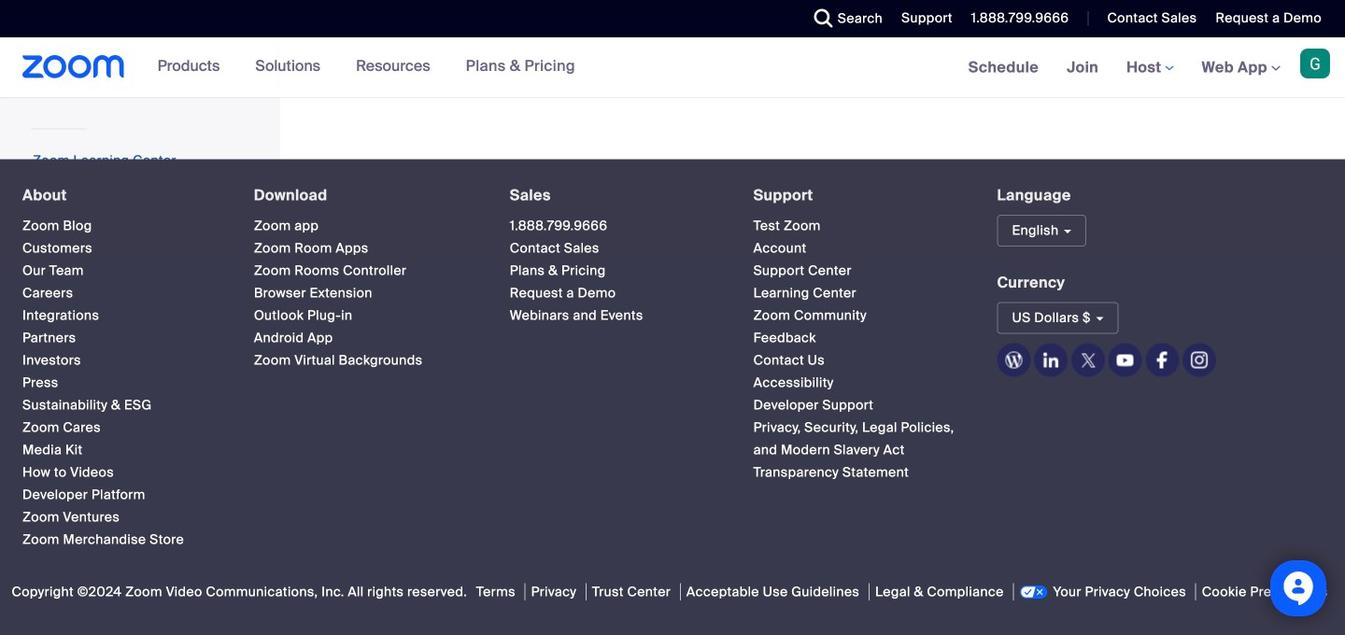 Task type: describe. For each thing, give the bounding box(es) containing it.
2 heading from the left
[[254, 187, 476, 204]]

4 heading from the left
[[754, 187, 964, 204]]

meetings navigation
[[954, 37, 1345, 99]]

admin menu menu
[[0, 0, 275, 83]]

profile picture image
[[1300, 49, 1330, 78]]

product information navigation
[[144, 37, 589, 97]]



Task type: locate. For each thing, give the bounding box(es) containing it.
heading
[[22, 187, 220, 204], [254, 187, 476, 204], [510, 187, 720, 204], [754, 187, 964, 204]]

3 heading from the left
[[510, 187, 720, 204]]

zoom logo image
[[22, 55, 125, 78]]

1 heading from the left
[[22, 187, 220, 204]]

banner
[[0, 37, 1345, 99]]



Task type: vqa. For each thing, say whether or not it's contained in the screenshot.
meetings NAVIGATION
yes



